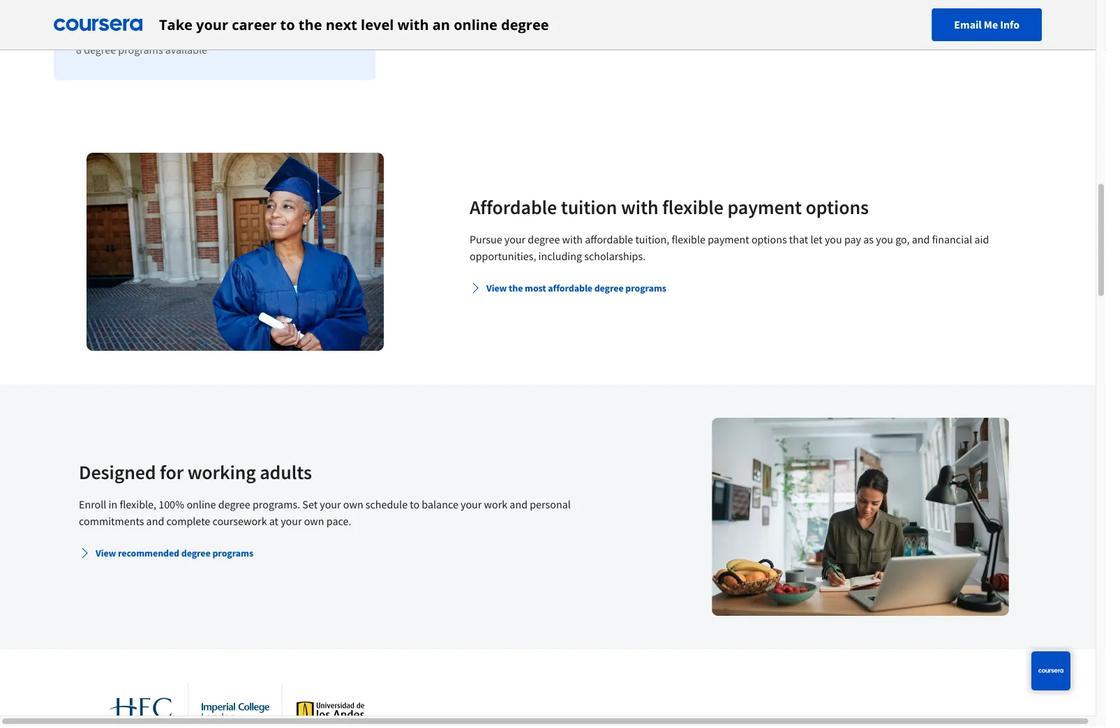Task type: locate. For each thing, give the bounding box(es) containing it.
your up available
[[196, 15, 228, 34]]

1 vertical spatial flexible
[[672, 232, 706, 246]]

2 horizontal spatial programs
[[626, 282, 667, 295]]

1 horizontal spatial you
[[876, 232, 893, 246]]

your
[[196, 15, 228, 34], [505, 232, 526, 246], [320, 498, 341, 512], [461, 498, 482, 512], [281, 514, 302, 528]]

own up the pace.
[[343, 498, 363, 512]]

take
[[159, 15, 193, 34]]

including
[[539, 249, 582, 263]]

you right the as
[[876, 232, 893, 246]]

degrees
[[141, 17, 189, 35]]

0 horizontal spatial view
[[96, 547, 116, 560]]

0 vertical spatial flexible
[[662, 195, 724, 220]]

that
[[789, 232, 808, 246]]

1 vertical spatial affordable
[[548, 282, 593, 295]]

designed
[[79, 460, 156, 485]]

programs down coursework
[[212, 547, 253, 560]]

and right go,
[[912, 232, 930, 246]]

programs down the scholarships. on the top of the page
[[626, 282, 667, 295]]

2 vertical spatial with
[[562, 232, 583, 246]]

email
[[954, 18, 982, 32]]

as
[[864, 232, 874, 246]]

1 vertical spatial online
[[187, 498, 216, 512]]

1 vertical spatial programs
[[626, 282, 667, 295]]

1 horizontal spatial the
[[509, 282, 523, 295]]

payment down "affordable tuition with flexible payment options" on the top of the page
[[708, 232, 749, 246]]

the left most
[[509, 282, 523, 295]]

options up the pay
[[806, 195, 869, 220]]

1 vertical spatial to
[[410, 498, 420, 512]]

online
[[454, 15, 498, 34], [187, 498, 216, 512]]

0 vertical spatial view
[[487, 282, 507, 295]]

balance
[[422, 498, 458, 512]]

work
[[484, 498, 508, 512]]

0 horizontal spatial online
[[187, 498, 216, 512]]

1 vertical spatial options
[[752, 232, 787, 246]]

your right the at
[[281, 514, 302, 528]]

affordable
[[585, 232, 633, 246], [548, 282, 593, 295]]

0 vertical spatial affordable
[[585, 232, 633, 246]]

programs
[[118, 43, 163, 57], [626, 282, 667, 295], [212, 547, 253, 560]]

working adults image
[[712, 418, 1009, 616]]

financial
[[932, 232, 972, 246]]

0 horizontal spatial to
[[280, 15, 295, 34]]

0 vertical spatial to
[[280, 15, 295, 34]]

1 vertical spatial with
[[621, 195, 659, 220]]

affordable inside "pursue your degree with affordable tuition, flexible payment options that let you pay as you go, and financial aid opportunities, including scholarships."
[[585, 232, 633, 246]]

programs down top indian degrees
[[118, 43, 163, 57]]

view the most affordable degree programs button
[[464, 276, 672, 301]]

your left work at the left of the page
[[461, 498, 482, 512]]

programs.
[[253, 498, 300, 512]]

1 horizontal spatial with
[[562, 232, 583, 246]]

world class universities such as hec paris imperial college london universidad de los andes bits pilani university of london university of michigan west virginia university university of illinois and university of pennsylvania image
[[87, 683, 384, 727]]

with left an
[[398, 15, 429, 34]]

1 horizontal spatial programs
[[212, 547, 253, 560]]

online right an
[[454, 15, 498, 34]]

2 you from the left
[[876, 232, 893, 246]]

online up "complete"
[[187, 498, 216, 512]]

coursework
[[213, 514, 267, 528]]

payment inside "pursue your degree with affordable tuition, flexible payment options that let you pay as you go, and financial aid opportunities, including scholarships."
[[708, 232, 749, 246]]

flexible up tuition,
[[662, 195, 724, 220]]

0 vertical spatial with
[[398, 15, 429, 34]]

view down the commitments
[[96, 547, 116, 560]]

recommended
[[118, 547, 179, 560]]

pace.
[[327, 514, 351, 528]]

0 horizontal spatial options
[[752, 232, 787, 246]]

0 horizontal spatial programs
[[118, 43, 163, 57]]

affordable down including
[[548, 282, 593, 295]]

and
[[912, 232, 930, 246], [510, 498, 528, 512], [146, 514, 164, 528]]

email me info button
[[932, 8, 1042, 41]]

1 vertical spatial own
[[304, 514, 324, 528]]

degree
[[501, 15, 549, 34], [84, 43, 116, 57], [528, 232, 560, 246], [594, 282, 624, 295], [218, 498, 250, 512], [181, 547, 211, 560]]

next
[[326, 15, 357, 34]]

an
[[433, 15, 450, 34]]

100%
[[159, 498, 184, 512]]

view for affordable tuition with flexible payment options
[[487, 282, 507, 295]]

to
[[280, 15, 295, 34], [410, 498, 420, 512]]

go,
[[896, 232, 910, 246]]

to right the career
[[280, 15, 295, 34]]

your inside "pursue your degree with affordable tuition, flexible payment options that let you pay as you go, and financial aid opportunities, including scholarships."
[[505, 232, 526, 246]]

view down opportunities,
[[487, 282, 507, 295]]

affordable up the scholarships. on the top of the page
[[585, 232, 633, 246]]

own
[[343, 498, 363, 512], [304, 514, 324, 528]]

let
[[811, 232, 823, 246]]

1 horizontal spatial view
[[487, 282, 507, 295]]

0 vertical spatial and
[[912, 232, 930, 246]]

payment up the that
[[728, 195, 802, 220]]

view the most affordable degree programs
[[487, 282, 667, 295]]

flexible
[[662, 195, 724, 220], [672, 232, 706, 246]]

most
[[525, 282, 546, 295]]

own down set
[[304, 514, 324, 528]]

options
[[806, 195, 869, 220], [752, 232, 787, 246]]

the left next
[[299, 15, 322, 34]]

the
[[299, 15, 322, 34], [509, 282, 523, 295]]

to left balance
[[410, 498, 420, 512]]

with
[[398, 15, 429, 34], [621, 195, 659, 220], [562, 232, 583, 246]]

and inside "pursue your degree with affordable tuition, flexible payment options that let you pay as you go, and financial aid opportunities, including scholarships."
[[912, 232, 930, 246]]

pay
[[844, 232, 861, 246]]

2 horizontal spatial and
[[912, 232, 930, 246]]

0 vertical spatial the
[[299, 15, 322, 34]]

1 vertical spatial view
[[96, 547, 116, 560]]

0 horizontal spatial own
[[304, 514, 324, 528]]

you
[[825, 232, 842, 246], [876, 232, 893, 246]]

options left the that
[[752, 232, 787, 246]]

with up tuition,
[[621, 195, 659, 220]]

1 horizontal spatial options
[[806, 195, 869, 220]]

your up opportunities,
[[505, 232, 526, 246]]

8 degree programs available
[[76, 43, 207, 57]]

take your career to the next level with an online degree
[[159, 15, 549, 34]]

enroll in flexible, 100% online degree programs. set your own schedule to balance your work and personal commitments and complete coursework at your own pace.
[[79, 498, 571, 528]]

indian
[[101, 17, 139, 35]]

1 vertical spatial and
[[510, 498, 528, 512]]

tuition
[[561, 195, 617, 220]]

1 vertical spatial the
[[509, 282, 523, 295]]

complete
[[166, 514, 210, 528]]

1 horizontal spatial to
[[410, 498, 420, 512]]

1 horizontal spatial own
[[343, 498, 363, 512]]

and down 100%
[[146, 514, 164, 528]]

1 horizontal spatial online
[[454, 15, 498, 34]]

payment
[[728, 195, 802, 220], [708, 232, 749, 246]]

with inside "pursue your degree with affordable tuition, flexible payment options that let you pay as you go, and financial aid opportunities, including scholarships."
[[562, 232, 583, 246]]

and right work at the left of the page
[[510, 498, 528, 512]]

0 vertical spatial online
[[454, 15, 498, 34]]

1 horizontal spatial and
[[510, 498, 528, 512]]

with up including
[[562, 232, 583, 246]]

flexible right tuition,
[[672, 232, 706, 246]]

0 vertical spatial payment
[[728, 195, 802, 220]]

1 vertical spatial payment
[[708, 232, 749, 246]]

0 horizontal spatial and
[[146, 514, 164, 528]]

0 horizontal spatial you
[[825, 232, 842, 246]]

you right 'let' on the right of page
[[825, 232, 842, 246]]

tuition,
[[635, 232, 670, 246]]

commitments
[[79, 514, 144, 528]]

view
[[487, 282, 507, 295], [96, 547, 116, 560]]

set
[[302, 498, 318, 512]]



Task type: describe. For each thing, give the bounding box(es) containing it.
options inside "pursue your degree with affordable tuition, flexible payment options that let you pay as you go, and financial aid opportunities, including scholarships."
[[752, 232, 787, 246]]

view for designed for working adults
[[96, 547, 116, 560]]

view recommended degree programs button
[[73, 541, 259, 566]]

0 horizontal spatial with
[[398, 15, 429, 34]]

1 you from the left
[[825, 232, 842, 246]]

enroll
[[79, 498, 106, 512]]

flexible inside "pursue your degree with affordable tuition, flexible payment options that let you pay as you go, and financial aid opportunities, including scholarships."
[[672, 232, 706, 246]]

2 vertical spatial and
[[146, 514, 164, 528]]

career
[[232, 15, 277, 34]]

to inside enroll in flexible, 100% online degree programs. set your own schedule to balance your work and personal commitments and complete coursework at your own pace.
[[410, 498, 420, 512]]

affordable
[[470, 195, 557, 220]]

available
[[165, 43, 207, 57]]

at
[[269, 514, 279, 528]]

8
[[76, 43, 82, 57]]

schedule
[[366, 498, 408, 512]]

affordable tuition with flexible payment options
[[470, 195, 869, 220]]

pursue your degree with affordable tuition, flexible payment options that let you pay as you go, and financial aid opportunities, including scholarships.
[[470, 232, 989, 263]]

coursera image
[[54, 14, 142, 36]]

top
[[76, 17, 98, 35]]

0 vertical spatial options
[[806, 195, 869, 220]]

affordable inside dropdown button
[[548, 282, 593, 295]]

flexible,
[[120, 498, 156, 512]]

degree inside "pursue your degree with affordable tuition, flexible payment options that let you pay as you go, and financial aid opportunities, including scholarships."
[[528, 232, 560, 246]]

for
[[160, 460, 184, 485]]

personal
[[530, 498, 571, 512]]

adults
[[260, 460, 312, 485]]

in
[[109, 498, 117, 512]]

degree inside enroll in flexible, 100% online degree programs. set your own schedule to balance your work and personal commitments and complete coursework at your own pace.
[[218, 498, 250, 512]]

0 vertical spatial programs
[[118, 43, 163, 57]]

info
[[1000, 18, 1020, 32]]

scholarships.
[[584, 249, 646, 263]]

opportunities,
[[470, 249, 536, 263]]

level
[[361, 15, 394, 34]]

affordable tuition image
[[87, 153, 384, 351]]

view recommended degree programs
[[96, 547, 253, 560]]

2 vertical spatial programs
[[212, 547, 253, 560]]

2 horizontal spatial with
[[621, 195, 659, 220]]

me
[[984, 18, 998, 32]]

designed for working adults
[[79, 460, 312, 485]]

working
[[188, 460, 256, 485]]

aid
[[975, 232, 989, 246]]

your up the pace.
[[320, 498, 341, 512]]

top indian degrees
[[76, 17, 189, 35]]

pursue
[[470, 232, 502, 246]]

the inside dropdown button
[[509, 282, 523, 295]]

0 horizontal spatial the
[[299, 15, 322, 34]]

0 vertical spatial own
[[343, 498, 363, 512]]

email me info
[[954, 18, 1020, 32]]

online inside enroll in flexible, 100% online degree programs. set your own schedule to balance your work and personal commitments and complete coursework at your own pace.
[[187, 498, 216, 512]]



Task type: vqa. For each thing, say whether or not it's contained in the screenshot.
most
yes



